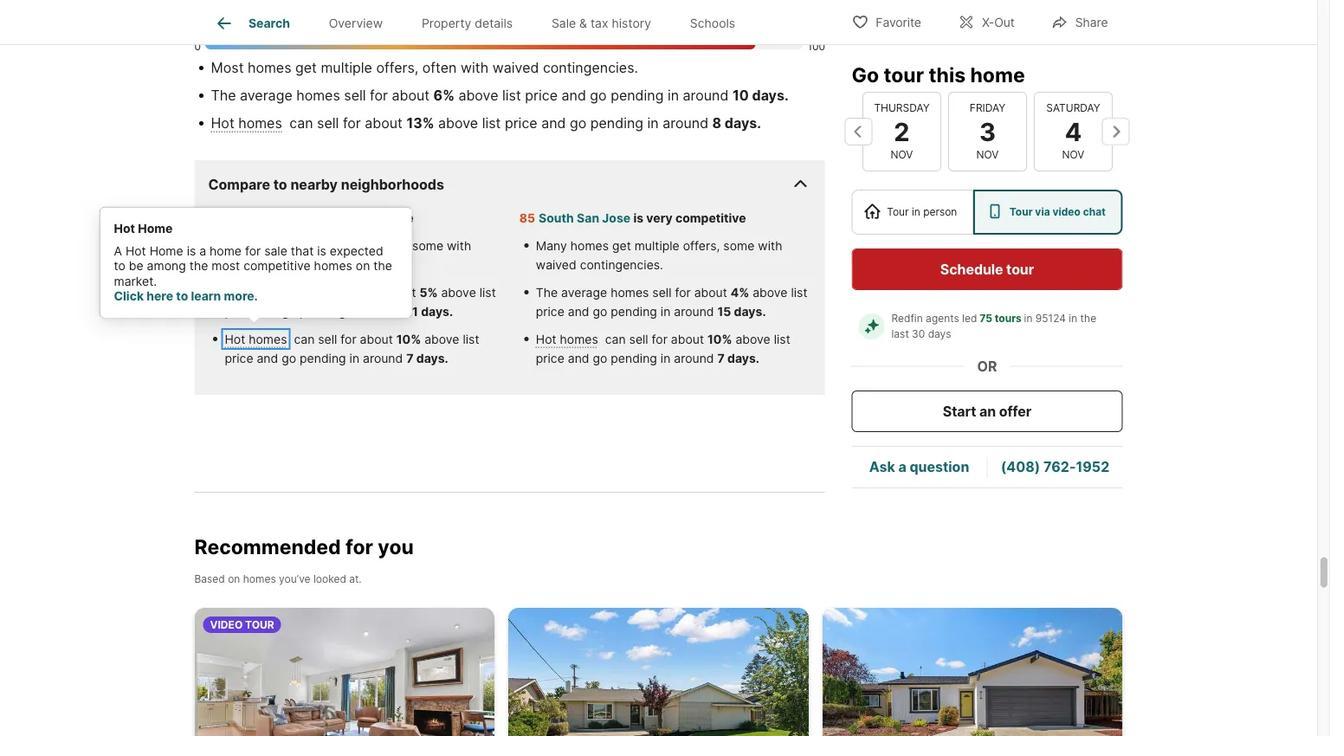 Task type: locate. For each thing, give the bounding box(es) containing it.
2 7 from the left
[[718, 351, 725, 365]]

sell down and go pending in around 11 days.
[[318, 332, 337, 346]]

many for and go pending in around 11 days.
[[225, 238, 256, 253]]

0 horizontal spatial some
[[412, 238, 444, 253]]

the average homes up and go pending in around 15 days.
[[536, 285, 653, 300]]

None button
[[862, 92, 941, 172], [948, 92, 1027, 172], [1034, 92, 1113, 172], [862, 92, 941, 172], [948, 92, 1027, 172], [1034, 92, 1113, 172]]

hot homes link for most homes get multiple offers, often with waived contingencies.
[[211, 114, 282, 131]]

1 horizontal spatial and go pending in around 7 days.
[[565, 351, 760, 365]]

2 horizontal spatial is
[[634, 210, 644, 225]]

0 vertical spatial to
[[273, 176, 287, 193]]

x-out button
[[943, 4, 1030, 39]]

tour for tour via video chat
[[1010, 206, 1033, 218]]

the right 95124
[[1081, 312, 1097, 325]]

1 horizontal spatial on
[[356, 258, 370, 273]]

&
[[580, 16, 587, 31]]

competitive down neighborhoods
[[343, 210, 414, 225]]

average down most
[[240, 86, 293, 103]]

the average homes down the sale
[[225, 285, 341, 300]]

0 horizontal spatial sell for about 10%
[[318, 332, 421, 346]]

contingencies. down jose
[[580, 257, 663, 272]]

2 many homes get multiple offers, some with waived contingencies. from the left
[[536, 238, 783, 272]]

ask a question
[[869, 459, 970, 475]]

the down expected
[[374, 258, 392, 273]]

tour for go
[[884, 62, 924, 87]]

offers, for 4%
[[683, 238, 720, 253]]

nov inside thursday 2 nov
[[890, 149, 913, 161]]

many down south
[[536, 238, 567, 253]]

2 horizontal spatial nov
[[1062, 149, 1084, 161]]

2 horizontal spatial competitive
[[676, 210, 746, 225]]

nov inside friday 3 nov
[[976, 149, 999, 161]]

homes inside hot home a hot home is a home for sale that is expected to be among the most competitive homes on the market. click here to learn more.
[[314, 258, 352, 273]]

1 horizontal spatial sell for about 10%
[[629, 332, 732, 346]]

offers, up 'sell for about 4%' at top
[[683, 238, 720, 253]]

compete
[[295, 6, 347, 21]]

contingencies. for 11
[[269, 257, 352, 272]]

7
[[406, 351, 414, 365], [718, 351, 725, 365]]

based
[[194, 573, 225, 586]]

very right jose
[[646, 210, 673, 225]]

average for above list price
[[561, 285, 607, 300]]

1 horizontal spatial hot homes
[[536, 332, 598, 346]]

agents
[[926, 312, 959, 325]]

0 horizontal spatial tour
[[884, 62, 924, 87]]

1 horizontal spatial home
[[971, 62, 1025, 87]]

0 horizontal spatial hot homes link
[[211, 114, 282, 131]]

the inside in the last 30 days
[[1081, 312, 1097, 325]]

for down most homes get multiple offers, often with waived contingencies.
[[370, 86, 388, 103]]

0 horizontal spatial home
[[210, 243, 242, 258]]

nov down 2
[[890, 149, 913, 161]]

property details
[[422, 16, 513, 31]]

you've
[[279, 573, 311, 586]]

for left the sale
[[245, 243, 261, 258]]

13%
[[407, 114, 434, 131]]

above up hot homes can sell for about 13% above list price and go pending in around 8 days.
[[459, 86, 498, 103]]

0 horizontal spatial many
[[225, 238, 256, 253]]

0 horizontal spatial the average homes
[[225, 285, 341, 300]]

and go pending in around 7 days. down and go pending in around 11 days.
[[253, 351, 448, 365]]

the
[[211, 86, 236, 103], [225, 285, 247, 300], [536, 285, 558, 300]]

photo of 5005 willow dr, san jose, ca 95124 image
[[823, 608, 1123, 736]]

waived up "more."
[[225, 257, 265, 272]]

south
[[539, 210, 574, 225]]

offers,
[[376, 59, 419, 76], [372, 238, 409, 253], [683, 238, 720, 253]]

the average homes for and go pending in around 11 days.
[[225, 285, 341, 300]]

1 and go pending in around 7 days. from the left
[[253, 351, 448, 365]]

hot homes link
[[211, 114, 282, 131], [536, 332, 598, 346]]

1 horizontal spatial nov
[[976, 149, 999, 161]]

list box
[[852, 190, 1123, 235]]

0 vertical spatial redfin
[[255, 6, 292, 21]]

1 the average homes from the left
[[225, 285, 341, 300]]

multiple down "85 south san jose is very competitive"
[[635, 238, 680, 253]]

hot
[[211, 114, 234, 131], [114, 221, 135, 236], [126, 243, 146, 258], [225, 332, 245, 346], [536, 332, 557, 346]]

above list price
[[225, 285, 496, 319], [536, 285, 808, 319], [225, 332, 479, 365], [536, 332, 791, 365]]

10% for 15
[[708, 332, 732, 346]]

tour up thursday
[[884, 62, 924, 87]]

10%
[[396, 332, 421, 346], [708, 332, 732, 346]]

1 sell for about 10% from the left
[[318, 332, 421, 346]]

on
[[356, 258, 370, 273], [228, 573, 240, 586]]

in left 10
[[668, 86, 679, 103]]

tour right schedule on the top
[[1007, 261, 1034, 278]]

0 horizontal spatial nov
[[890, 149, 913, 161]]

and
[[562, 86, 586, 103], [542, 114, 566, 131], [257, 304, 278, 319], [568, 304, 589, 319], [257, 351, 278, 365], [568, 351, 589, 365]]

saturday 4 nov
[[1046, 102, 1100, 161]]

and go pending in around 15 days.
[[565, 304, 766, 319]]

0 vertical spatial home
[[138, 221, 173, 236]]

1 horizontal spatial 10%
[[708, 332, 732, 346]]

video tour
[[210, 619, 274, 631]]

around left 8
[[663, 114, 709, 131]]

0 vertical spatial tour
[[884, 62, 924, 87]]

3 nov from the left
[[1062, 149, 1084, 161]]

competitive inside hot home a hot home is a home for sale that is expected to be among the most competitive homes on the market. click here to learn more.
[[244, 258, 311, 273]]

2 horizontal spatial to
[[273, 176, 287, 193]]

0 horizontal spatial tour
[[887, 206, 909, 218]]

friday
[[970, 102, 1005, 114]]

get for 6%
[[295, 59, 317, 76]]

1 horizontal spatial the average homes
[[536, 285, 653, 300]]

to down the a
[[114, 258, 125, 273]]

1 hot homes from the left
[[225, 332, 287, 346]]

around down and go pending in around 15 days.
[[674, 351, 714, 365]]

1 horizontal spatial tour
[[1010, 206, 1033, 218]]

1 horizontal spatial redfin
[[892, 312, 923, 325]]

schools
[[690, 16, 736, 31]]

can for above list price
[[602, 332, 629, 346]]

redfin left compete
[[255, 6, 292, 21]]

offers, left often at the top left of the page
[[376, 59, 419, 76]]

2 the average homes from the left
[[536, 285, 653, 300]]

2 vertical spatial to
[[176, 289, 188, 303]]

many homes get multiple offers, some with waived contingencies. down very competitive
[[225, 238, 471, 272]]

get down compete
[[295, 59, 317, 76]]

1 horizontal spatial many
[[536, 238, 567, 253]]

schedule
[[941, 261, 1003, 278]]

10
[[733, 86, 749, 103]]

person
[[923, 206, 957, 218]]

in
[[668, 86, 679, 103], [648, 114, 659, 131], [912, 206, 921, 218], [350, 304, 360, 319], [661, 304, 671, 319], [1024, 312, 1033, 325], [1069, 312, 1078, 325], [350, 351, 360, 365], [661, 351, 671, 365]]

1 nov from the left
[[890, 149, 913, 161]]

nov down 3
[[976, 149, 999, 161]]

home
[[138, 221, 173, 236], [150, 243, 183, 258]]

click here to learn more. link
[[114, 289, 258, 303]]

contingencies. down &
[[543, 59, 638, 76]]

a right ask
[[899, 459, 907, 475]]

above down 5%
[[425, 332, 459, 346]]

home up friday at the top of the page
[[971, 62, 1025, 87]]

around down and go pending in around 11 days.
[[363, 351, 403, 365]]

0 horizontal spatial and go pending in around 7 days.
[[253, 351, 448, 365]]

in left person
[[912, 206, 921, 218]]

list box containing tour in person
[[852, 190, 1123, 235]]

competitive down the sale
[[244, 258, 311, 273]]

average
[[240, 86, 293, 103], [250, 285, 296, 300], [561, 285, 607, 300]]

0 horizontal spatial competitive
[[244, 258, 311, 273]]

tab list
[[194, 0, 769, 44]]

for
[[370, 86, 388, 103], [343, 114, 361, 131], [245, 243, 261, 258], [675, 285, 691, 300], [341, 332, 357, 346], [652, 332, 668, 346], [346, 534, 373, 559]]

1 horizontal spatial competitive
[[343, 210, 414, 225]]

to right here
[[176, 289, 188, 303]]

0 horizontal spatial a
[[199, 243, 206, 258]]

waived down south
[[536, 257, 577, 272]]

and go pending in around 11 days.
[[253, 304, 453, 319]]

days. down the 4%
[[734, 304, 766, 319]]

2 and go pending in around 7 days. from the left
[[565, 351, 760, 365]]

is right jose
[[634, 210, 644, 225]]

8
[[712, 114, 722, 131]]

7 down 15
[[718, 351, 725, 365]]

1 vertical spatial hot homes link
[[536, 332, 598, 346]]

sale
[[552, 16, 576, 31]]

(408)
[[1001, 459, 1041, 475]]

share button
[[1037, 4, 1123, 39]]

in right tours
[[1024, 312, 1033, 325]]

2 sell for about 10% from the left
[[629, 332, 732, 346]]

tour
[[884, 62, 924, 87], [1007, 261, 1034, 278]]

on right the based
[[228, 573, 240, 586]]

multiple for 4%
[[635, 238, 680, 253]]

to inside dropdown button
[[273, 176, 287, 193]]

about down and go pending in around 11 days.
[[360, 332, 393, 346]]

competitive up 'sell for about 4%' at top
[[676, 210, 746, 225]]

nov down the 4
[[1062, 149, 1084, 161]]

0 horizontal spatial very
[[314, 210, 340, 225]]

hot home a hot home is a home for sale that is expected to be among the most competitive homes on the market. click here to learn more.
[[114, 221, 392, 303]]

sell for about 10% down and go pending in around 11 days.
[[318, 332, 421, 346]]

sell for about 10%
[[318, 332, 421, 346], [629, 332, 732, 346]]

history
[[612, 16, 651, 31]]

1 some from the left
[[412, 238, 444, 253]]

1 10% from the left
[[396, 332, 421, 346]]

tab list containing search
[[194, 0, 769, 44]]

that
[[291, 243, 314, 258]]

0 horizontal spatial to
[[114, 258, 125, 273]]

1 many homes get multiple offers, some with waived contingencies. from the left
[[225, 238, 471, 272]]

2 hot homes from the left
[[536, 332, 598, 346]]

get down jose
[[612, 238, 631, 253]]

nearby
[[291, 176, 338, 193]]

0 horizontal spatial redfin
[[255, 6, 292, 21]]

0 vertical spatial a
[[199, 243, 206, 258]]

1 tour from the left
[[887, 206, 909, 218]]

the average homes for and go pending in around 15 days.
[[536, 285, 653, 300]]

1 vertical spatial home
[[150, 243, 183, 258]]

2 horizontal spatial the
[[1081, 312, 1097, 325]]

a
[[114, 243, 122, 258]]

days. down 11
[[416, 351, 448, 365]]

0 vertical spatial hot homes link
[[211, 114, 282, 131]]

10% down 15
[[708, 332, 732, 346]]

tour left person
[[887, 206, 909, 218]]

1 vertical spatial on
[[228, 573, 240, 586]]

a up learn
[[199, 243, 206, 258]]

sell
[[344, 86, 366, 103], [317, 114, 339, 131], [653, 285, 672, 300], [318, 332, 337, 346], [629, 332, 648, 346]]

1 very from the left
[[314, 210, 340, 225]]

is
[[634, 210, 644, 225], [187, 243, 196, 258], [317, 243, 326, 258]]

1 horizontal spatial very
[[646, 210, 673, 225]]

tour for schedule
[[1007, 261, 1034, 278]]

go tour this home
[[852, 62, 1025, 87]]

0 horizontal spatial on
[[228, 573, 240, 586]]

1 many from the left
[[225, 238, 256, 253]]

schools tab
[[671, 3, 755, 44]]

7 for 15
[[718, 351, 725, 365]]

tour
[[245, 619, 274, 631]]

0 horizontal spatial the
[[189, 258, 208, 273]]

contingencies. up and go pending in around 11 days.
[[269, 257, 352, 272]]

1 horizontal spatial some
[[724, 238, 755, 253]]

0 horizontal spatial many homes get multiple offers, some with waived contingencies.
[[225, 238, 471, 272]]

1 vertical spatial a
[[899, 459, 907, 475]]

contingencies. for 15
[[580, 257, 663, 272]]

for inside hot home a hot home is a home for sale that is expected to be among the most competitive homes on the market. click here to learn more.
[[245, 243, 261, 258]]

0 horizontal spatial 7
[[406, 351, 414, 365]]

price
[[525, 86, 558, 103], [505, 114, 538, 131], [225, 304, 253, 319], [536, 304, 565, 319], [225, 351, 253, 365], [536, 351, 565, 365]]

this
[[929, 62, 966, 87]]

recommended
[[194, 534, 341, 559]]

nov inside saturday 4 nov
[[1062, 149, 1084, 161]]

start an offer
[[943, 403, 1032, 420]]

2 some from the left
[[724, 238, 755, 253]]

1 vertical spatial tour
[[1007, 261, 1034, 278]]

in down and go pending in around 15 days.
[[661, 351, 671, 365]]

on down expected
[[356, 258, 370, 273]]

the average homes
[[225, 285, 341, 300], [536, 285, 653, 300]]

on inside hot home a hot home is a home for sale that is expected to be among the most competitive homes on the market. click here to learn more.
[[356, 258, 370, 273]]

pending
[[611, 86, 664, 103], [591, 114, 644, 131], [300, 304, 346, 319], [611, 304, 657, 319], [300, 351, 346, 365], [611, 351, 657, 365]]

(408) 762-1952
[[1001, 459, 1110, 475]]

search link
[[214, 13, 290, 34]]

2 many from the left
[[536, 238, 567, 253]]

above right the 4%
[[753, 285, 788, 300]]

can down and go pending in around 15 days.
[[602, 332, 629, 346]]

0 vertical spatial on
[[356, 258, 370, 273]]

1 horizontal spatial is
[[317, 243, 326, 258]]

the left most
[[189, 258, 208, 273]]

sell for about 10% down and go pending in around 15 days.
[[629, 332, 732, 346]]

1 vertical spatial redfin
[[892, 312, 923, 325]]

average down south san jose link
[[561, 285, 607, 300]]

redfin
[[255, 6, 292, 21], [892, 312, 923, 325]]

in right 95124
[[1069, 312, 1078, 325]]

a
[[199, 243, 206, 258], [899, 459, 907, 475]]

waived for 11
[[225, 257, 265, 272]]

1 horizontal spatial 7
[[718, 351, 725, 365]]

to
[[273, 176, 287, 193], [114, 258, 125, 273], [176, 289, 188, 303]]

30
[[912, 328, 925, 340]]

some
[[412, 238, 444, 253], [724, 238, 755, 253]]

2 10% from the left
[[708, 332, 732, 346]]

10% down 11
[[396, 332, 421, 346]]

waived for 10
[[493, 59, 539, 76]]

many up most
[[225, 238, 256, 253]]

0 vertical spatial home
[[971, 62, 1025, 87]]

nov for 3
[[976, 149, 999, 161]]

is right that on the top of page
[[317, 243, 326, 258]]

1 7 from the left
[[406, 351, 414, 365]]

out
[[995, 15, 1015, 30]]

x-out
[[982, 15, 1015, 30]]

in inside tour in person option
[[912, 206, 921, 218]]

3
[[979, 116, 996, 147]]

0 horizontal spatial 10%
[[396, 332, 421, 346]]

2 nov from the left
[[976, 149, 999, 161]]

some up 5%
[[412, 238, 444, 253]]

762-
[[1044, 459, 1076, 475]]

5%
[[420, 285, 438, 300]]

with for 6%
[[461, 59, 489, 76]]

for down and go pending in around 15 days.
[[652, 332, 668, 346]]

tour left via
[[1010, 206, 1033, 218]]

1 horizontal spatial many homes get multiple offers, some with waived contingencies.
[[536, 238, 783, 272]]

1 vertical spatial home
[[210, 243, 242, 258]]

tax
[[591, 16, 609, 31]]

schedule tour
[[941, 261, 1034, 278]]

many homes get multiple offers, some with waived contingencies. down "85 south san jose is very competitive"
[[536, 238, 783, 272]]

multiple down overview tab
[[321, 59, 372, 76]]

very down compare to nearby neighborhoods
[[314, 210, 340, 225]]

1 horizontal spatial hot homes link
[[536, 332, 598, 346]]

can down and go pending in around 11 days.
[[291, 332, 318, 346]]

more.
[[224, 289, 258, 303]]

average for about 5%
[[250, 285, 296, 300]]

about 5%
[[383, 285, 438, 300]]

85 south san jose is very competitive
[[520, 210, 746, 225]]

some up the 4%
[[724, 238, 755, 253]]

tour inside 'button'
[[1007, 261, 1034, 278]]

0 horizontal spatial hot homes
[[225, 332, 287, 346]]

chat
[[1083, 206, 1106, 218]]

1 horizontal spatial tour
[[1007, 261, 1034, 278]]

7 down 11
[[406, 351, 414, 365]]

and go pending in around 7 days. for 15
[[565, 351, 760, 365]]

days. right 8
[[725, 114, 761, 131]]

2 tour from the left
[[1010, 206, 1033, 218]]

property
[[422, 16, 472, 31]]

nov
[[890, 149, 913, 161], [976, 149, 999, 161], [1062, 149, 1084, 161]]



Task type: describe. For each thing, give the bounding box(es) containing it.
schedule tour button
[[852, 249, 1123, 290]]

offer
[[999, 403, 1032, 420]]

tour via video chat option
[[974, 190, 1123, 235]]

days. right 10
[[752, 86, 789, 103]]

the average homes sell for about 6% above list price and go pending in around 10 days.
[[211, 86, 789, 103]]

details
[[475, 16, 513, 31]]

in down 'sell for about 4%' at top
[[661, 304, 671, 319]]

in the last 30 days
[[892, 312, 1100, 340]]

tour for tour in person
[[887, 206, 909, 218]]

offers, for 6%
[[376, 59, 419, 76]]

question
[[910, 459, 970, 475]]

sell up compare to nearby neighborhoods
[[317, 114, 339, 131]]

the for above list price
[[536, 285, 558, 300]]

around down 'sell for about 4%' at top
[[674, 304, 714, 319]]

friday 3 nov
[[970, 102, 1005, 161]]

waived for 15
[[536, 257, 577, 272]]

favorite button
[[837, 4, 936, 39]]

the for about
[[225, 285, 247, 300]]

via
[[1035, 206, 1050, 218]]

about up 15
[[694, 285, 727, 300]]

2 very from the left
[[646, 210, 673, 225]]

sale & tax history
[[552, 16, 651, 31]]

1 horizontal spatial the
[[374, 258, 392, 273]]

ask
[[869, 459, 895, 475]]

1 vertical spatial to
[[114, 258, 125, 273]]

last
[[892, 328, 909, 340]]

search
[[249, 16, 290, 31]]

compare to nearby neighborhoods
[[208, 176, 444, 193]]

x-
[[982, 15, 995, 30]]

sell for about 4%
[[653, 285, 749, 300]]

85
[[520, 210, 535, 225]]

many for and go pending in around 15 days.
[[536, 238, 567, 253]]

contingencies. for 10
[[543, 59, 638, 76]]

redfin for redfin compete score ™
[[255, 6, 292, 21]]

in down and go pending in around 11 days.
[[350, 351, 360, 365]]

redfin agents led 75 tours in 95124
[[892, 312, 1066, 325]]

with for 4%
[[758, 238, 783, 253]]

for down and go pending in around 11 days.
[[341, 332, 357, 346]]

1 horizontal spatial to
[[176, 289, 188, 303]]

next image
[[1102, 118, 1130, 145]]

4
[[1065, 116, 1082, 147]]

learn
[[191, 289, 221, 303]]

redfin for redfin agents led 75 tours in 95124
[[892, 312, 923, 325]]

(408) 762-1952 link
[[1001, 459, 1110, 475]]

compare to nearby neighborhoods button
[[208, 160, 811, 209]]

photo of 1646 forman ave, san jose, ca 95124 image
[[509, 608, 809, 736]]

4%
[[731, 285, 749, 300]]

here
[[147, 289, 173, 303]]

multiple down very competitive
[[323, 238, 369, 253]]

above right 5%
[[441, 285, 476, 300]]

property details tab
[[402, 3, 532, 44]]

nov for 2
[[890, 149, 913, 161]]

about down and go pending in around 15 days.
[[671, 332, 704, 346]]

looked
[[314, 573, 346, 586]]

days. down 5%
[[421, 304, 453, 319]]

get right the sale
[[301, 238, 320, 253]]

jose
[[602, 210, 631, 225]]

in left 8
[[648, 114, 659, 131]]

above down 6%
[[438, 114, 478, 131]]

saturday
[[1046, 102, 1100, 114]]

6%
[[434, 86, 455, 103]]

hot homes for and go pending in around 15 days.
[[536, 332, 598, 346]]

many homes get multiple offers, some with waived contingencies. for 5%
[[225, 238, 471, 272]]

be
[[129, 258, 143, 273]]

video tour button
[[194, 608, 495, 736]]

hot homes for and go pending in around 11 days.
[[225, 332, 287, 346]]

photo of 1792 marcy lynn ct, san jose, ca 95124 image
[[194, 608, 495, 736]]

1952
[[1076, 459, 1110, 475]]

sell for about 10% for 15
[[629, 332, 732, 346]]

in left 11
[[350, 304, 360, 319]]

very competitive
[[314, 210, 414, 225]]

can for about
[[291, 332, 318, 346]]

a inside hot home a hot home is a home for sale that is expected to be among the most competitive homes on the market. click here to learn more.
[[199, 243, 206, 258]]

redfin compete score ™
[[255, 6, 391, 21]]

0
[[194, 40, 201, 53]]

and go pending in around 7 days. for 11
[[253, 351, 448, 365]]

ask a question link
[[869, 459, 970, 475]]

overview
[[329, 16, 383, 31]]

sale
[[264, 243, 287, 258]]

hot homes can sell for about 13% above list price and go pending in around 8 days.
[[211, 114, 761, 131]]

sale & tax history tab
[[532, 3, 671, 44]]

share
[[1076, 15, 1108, 30]]

overview tab
[[309, 3, 402, 44]]

for up and go pending in around 15 days.
[[675, 285, 691, 300]]

among
[[147, 258, 186, 273]]

expected
[[330, 243, 383, 258]]

in inside in the last 30 days
[[1069, 312, 1078, 325]]

hot homes link for many homes get multiple offers, some with waived contingencies.
[[536, 332, 598, 346]]

most homes get multiple offers, often with waived contingencies.
[[211, 59, 638, 76]]

get for 4%
[[612, 238, 631, 253]]

nov for 4
[[1062, 149, 1084, 161]]

start an offer button
[[852, 391, 1123, 432]]

many homes get multiple offers, some with waived contingencies. for about
[[536, 238, 783, 272]]

7 for 11
[[406, 351, 414, 365]]

based on homes you've looked at.
[[194, 573, 362, 586]]

about left 13%
[[365, 114, 403, 131]]

above down the 4%
[[736, 332, 771, 346]]

can up the nearby
[[290, 114, 313, 131]]

2
[[894, 116, 910, 147]]

some for about
[[724, 238, 755, 253]]

home inside hot home a hot home is a home for sale that is expected to be among the most competitive homes on the market. click here to learn more.
[[210, 243, 242, 258]]

often
[[422, 59, 457, 76]]

for up at.
[[346, 534, 373, 559]]

around up 8
[[683, 86, 729, 103]]

favorite
[[876, 15, 922, 30]]

0 horizontal spatial is
[[187, 243, 196, 258]]

thursday
[[874, 102, 930, 114]]

10% for 11
[[396, 332, 421, 346]]

previous image
[[845, 118, 873, 145]]

sell up and go pending in around 15 days.
[[653, 285, 672, 300]]

sell for about 10% for 11
[[318, 332, 421, 346]]

about up 13%
[[392, 86, 430, 103]]

for up compare to nearby neighborhoods
[[343, 114, 361, 131]]

™
[[384, 6, 391, 21]]

days. down 15
[[728, 351, 760, 365]]

tour in person option
[[852, 190, 974, 235]]

around left 11
[[363, 304, 403, 319]]

offers, down very competitive
[[372, 238, 409, 253]]

days
[[928, 328, 952, 340]]

multiple for 6%
[[321, 59, 372, 76]]

at.
[[349, 573, 362, 586]]

go
[[852, 62, 879, 87]]

1 horizontal spatial a
[[899, 459, 907, 475]]

score
[[351, 6, 384, 21]]

11
[[406, 304, 418, 319]]

tour via video chat
[[1010, 206, 1106, 218]]

click
[[114, 289, 144, 303]]

compare
[[208, 176, 270, 193]]

95124
[[1036, 312, 1066, 325]]

about up 11
[[383, 285, 416, 300]]

south san jose link
[[539, 210, 631, 225]]

tour in person
[[887, 206, 957, 218]]

sell down and go pending in around 15 days.
[[629, 332, 648, 346]]

market.
[[114, 274, 157, 288]]

video
[[210, 619, 243, 631]]

thursday 2 nov
[[874, 102, 930, 161]]

you
[[378, 534, 414, 559]]

most
[[212, 258, 240, 273]]

sell down overview tab
[[344, 86, 366, 103]]

some for 5%
[[412, 238, 444, 253]]

tours
[[995, 312, 1022, 325]]

led
[[962, 312, 977, 325]]

an
[[980, 403, 996, 420]]

start
[[943, 403, 977, 420]]



Task type: vqa. For each thing, say whether or not it's contained in the screenshot.
the Tour in person Option
yes



